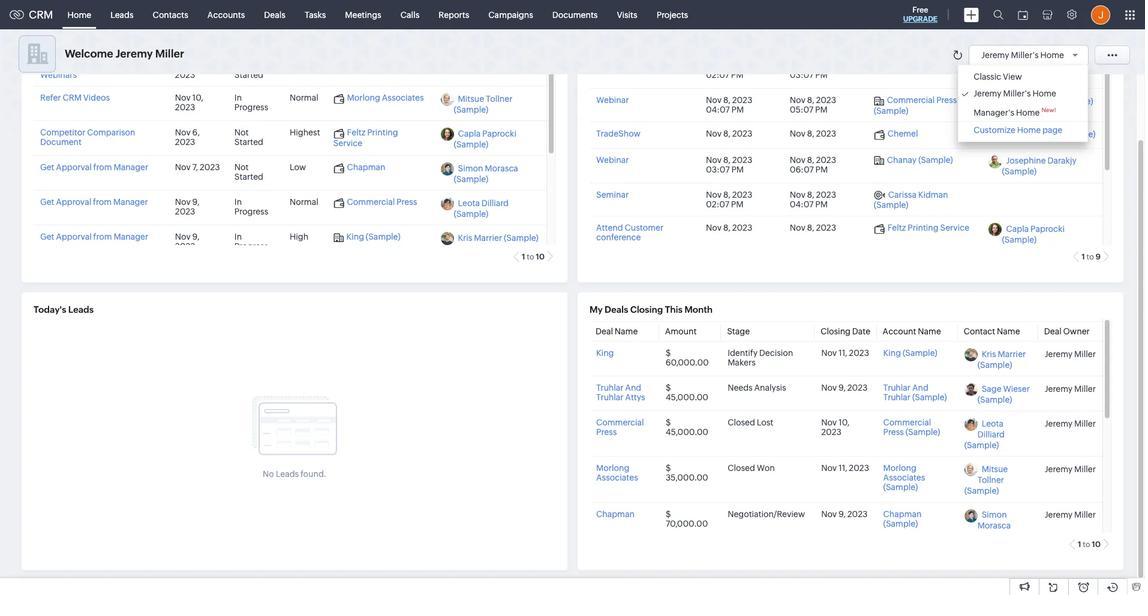 Task type: locate. For each thing, give the bounding box(es) containing it.
0 vertical spatial nov 11, 2023
[[822, 349, 869, 358]]

9,
[[192, 198, 200, 207], [192, 232, 200, 242], [839, 384, 846, 393], [839, 510, 846, 519]]

1 vertical spatial leads
[[68, 305, 94, 315]]

1 02:07 from the top
[[706, 70, 730, 80]]

0 vertical spatial commercial press (sample)
[[874, 96, 957, 116]]

manager right approval
[[113, 198, 148, 207]]

1 horizontal spatial capla paprocki (sample) link
[[1002, 224, 1065, 245]]

1 apporval from the top
[[56, 163, 92, 172]]

1 horizontal spatial feltz printing service
[[888, 223, 970, 233]]

2 webinar from the top
[[596, 155, 629, 165]]

amount link
[[665, 327, 697, 337]]

leads right the no
[[276, 470, 299, 479]]

0 horizontal spatial 04:07
[[706, 105, 730, 115]]

miller for king (sample)
[[1075, 350, 1096, 359]]

kris
[[458, 234, 472, 243], [982, 350, 996, 360]]

1 started from the top
[[235, 70, 263, 80]]

1 vertical spatial leota dilliard (sample)
[[454, 199, 509, 219]]

70,000.00
[[666, 519, 708, 529]]

classic
[[974, 72, 1002, 82]]

1 horizontal spatial 04:07
[[790, 200, 814, 209]]

associates for the rightmost morlong associates link
[[596, 474, 638, 483]]

(sample) inside kris marrier (sample)
[[978, 361, 1012, 370]]

1 vertical spatial commercial press link
[[596, 418, 644, 438]]

nov inside nov 6, 2023
[[175, 128, 191, 138]]

simon morasca (sample) link for low
[[454, 164, 518, 184]]

0 horizontal spatial feltz printing service link
[[333, 128, 398, 148]]

45,000.00 up $ 35,000.00 on the right bottom of the page
[[666, 428, 709, 438]]

crm left the home link
[[29, 8, 53, 21]]

0 horizontal spatial nov 10, 2023
[[175, 93, 203, 112]]

3 get from the top
[[40, 232, 54, 242]]

jeremy miller's home link up donette
[[982, 50, 1082, 60]]

1 to 9
[[1082, 253, 1101, 262]]

0 vertical spatial closed
[[728, 418, 755, 428]]

get for high
[[40, 232, 54, 242]]

1 and from the left
[[625, 384, 642, 393]]

customize
[[974, 125, 1016, 135]]

3 started from the top
[[235, 172, 263, 182]]

closing
[[630, 305, 663, 315], [821, 327, 851, 337]]

1 not started from the top
[[235, 61, 263, 80]]

04:07
[[706, 105, 730, 115], [790, 200, 814, 209]]

kris for nov 11, 2023
[[982, 350, 996, 360]]

commercial press (sample) link up the "chemel"
[[874, 96, 957, 116]]

commercial press (sample) link down truhlar and truhlar (sample) on the bottom right of the page
[[884, 418, 941, 438]]

needs
[[728, 384, 753, 393]]

2 webinar link from the top
[[596, 155, 629, 165]]

nov 8, 2023
[[175, 61, 200, 80], [706, 129, 753, 138], [790, 129, 836, 138], [706, 223, 753, 233], [790, 223, 836, 233]]

crm right refer
[[63, 93, 82, 103]]

2 11, from the top
[[839, 464, 848, 474]]

0 vertical spatial leota dilliard (sample) link
[[1006, 97, 1094, 106]]

morlong inside morlong associates
[[596, 464, 630, 474]]

2 closed from the top
[[728, 464, 755, 474]]

profile image
[[1091, 5, 1111, 24]]

reports link
[[429, 0, 479, 29]]

2 in progress from the top
[[235, 198, 268, 217]]

(sample) inside josephine darakjy (sample)
[[1002, 167, 1037, 177]]

2023 inside nov 8, 2023 06:07 pm
[[816, 155, 836, 165]]

morlong associates
[[347, 93, 424, 103], [596, 464, 638, 483]]

crm inside register for upcoming crm webinars
[[129, 61, 148, 70]]

1 closed from the top
[[728, 418, 755, 428]]

1 horizontal spatial morlong
[[596, 464, 630, 474]]

$ down amount
[[666, 349, 671, 358]]

nov 11, 2023
[[822, 349, 869, 358], [822, 464, 869, 474]]

not right nov 7, 2023
[[235, 163, 249, 172]]

normal up 'highest' at the top of page
[[290, 93, 318, 103]]

45,000.00 down the 60,000.00
[[666, 393, 709, 403]]

$ 45,000.00 down the 60,000.00
[[666, 384, 709, 403]]

2 $ 45,000.00 from the top
[[666, 418, 709, 438]]

and inside truhlar and truhlar attys
[[625, 384, 642, 393]]

name for contact name
[[997, 327, 1020, 337]]

1 for capla paprocki (sample)
[[522, 253, 525, 262]]

projects link
[[647, 0, 698, 29]]

from right approval
[[93, 198, 112, 207]]

3 $ from the top
[[666, 418, 671, 428]]

name right account
[[918, 327, 941, 337]]

name down the my deals closing this month
[[615, 327, 638, 337]]

webinar up tradeshow
[[596, 96, 629, 105]]

1 $ 45,000.00 from the top
[[666, 384, 709, 403]]

2 not from the top
[[235, 128, 249, 138]]

king down account
[[884, 349, 901, 358]]

mitsue
[[458, 94, 484, 104], [982, 465, 1008, 475]]

get apporval from manager link for nov 7, 2023
[[40, 163, 148, 172]]

chanay (sample)
[[887, 155, 953, 165]]

capla for right capla paprocki (sample) link
[[1006, 224, 1029, 234]]

miller for morlong associates (sample)
[[1075, 465, 1096, 474]]

for
[[74, 61, 85, 70]]

3 in from the top
[[235, 232, 242, 242]]

1 horizontal spatial mitsue tollner (sample)
[[965, 465, 1008, 497]]

started for nov 8, 2023
[[235, 70, 263, 80]]

not for nov 6, 2023
[[235, 128, 249, 138]]

free
[[913, 5, 929, 14]]

1 vertical spatial 03:07
[[706, 165, 730, 174]]

jeremy miller's home link down classic view link
[[962, 89, 1085, 98]]

feltz for left feltz printing service "link"
[[347, 128, 366, 138]]

and down account name
[[913, 384, 929, 393]]

deal name link
[[596, 327, 638, 337]]

leota dilliard (sample) for normal
[[454, 199, 509, 219]]

0 horizontal spatial chapman link
[[333, 163, 386, 174]]

2 progress from the top
[[235, 207, 268, 217]]

tasks
[[305, 10, 326, 20]]

1 progress from the top
[[235, 103, 268, 112]]

account name link
[[883, 327, 941, 337]]

2 vertical spatial get
[[40, 232, 54, 242]]

1 horizontal spatial morlong associates link
[[596, 464, 638, 483]]

0 vertical spatial from
[[93, 163, 112, 172]]

miller for commercial press (sample)
[[1075, 419, 1096, 429]]

name right contact
[[997, 327, 1020, 337]]

kris inside kris marrier (sample)
[[982, 350, 996, 360]]

register for upcoming crm webinars link
[[40, 61, 148, 80]]

0 horizontal spatial kris marrier (sample)
[[458, 234, 539, 243]]

get apporval from manager for nov 9, 2023
[[40, 232, 148, 242]]

from
[[93, 163, 112, 172], [93, 198, 112, 207], [93, 232, 112, 242]]

2 normal from the top
[[290, 198, 318, 207]]

kris marrier (sample) link for high
[[458, 234, 539, 243]]

1 not from the top
[[235, 61, 249, 70]]

45,000.00
[[666, 393, 709, 403], [666, 428, 709, 438]]

manager for high
[[114, 232, 148, 242]]

2 get apporval from manager from the top
[[40, 232, 148, 242]]

morlong
[[347, 93, 380, 103], [596, 464, 630, 474], [884, 464, 917, 474]]

not for nov 8, 2023
[[235, 61, 249, 70]]

in progress for morlong associates
[[235, 93, 268, 112]]

1 $ from the top
[[666, 349, 671, 358]]

deals left the tasks
[[264, 10, 286, 20]]

and down "deal name"
[[625, 384, 642, 393]]

manager for low
[[114, 163, 148, 172]]

simon for nov 9, 2023
[[982, 511, 1007, 521]]

not right 6,
[[235, 128, 249, 138]]

1 webinar link from the top
[[596, 96, 629, 105]]

closed left won
[[728, 464, 755, 474]]

kris for high
[[458, 234, 472, 243]]

mitsue tollner (sample) for nov 11, 2023
[[965, 465, 1008, 497]]

closing left this
[[630, 305, 663, 315]]

needs analysis
[[728, 384, 786, 393]]

and inside truhlar and truhlar (sample)
[[913, 384, 929, 393]]

get down the document
[[40, 163, 54, 172]]

in progress for king (sample)
[[235, 232, 268, 252]]

1 vertical spatial webinar
[[596, 155, 629, 165]]

0 horizontal spatial paprocki
[[482, 129, 517, 139]]

(sample) inside "sage wieser (sample)"
[[978, 396, 1012, 405]]

2 horizontal spatial name
[[997, 327, 1020, 337]]

1 normal from the top
[[290, 93, 318, 103]]

0 horizontal spatial name
[[615, 327, 638, 337]]

not started
[[235, 61, 263, 80], [235, 128, 263, 147], [235, 163, 263, 182]]

lost
[[757, 418, 774, 428]]

morasca
[[485, 164, 518, 174], [978, 522, 1011, 531]]

james
[[1006, 130, 1031, 140]]

kris marrier (sample)
[[458, 234, 539, 243], [978, 350, 1026, 370]]

$ inside $ 35,000.00
[[666, 464, 671, 474]]

pm inside nov 8, 2023 05:07 pm
[[815, 105, 828, 115]]

feltz right 'highest' at the top of page
[[347, 128, 366, 138]]

2 get apporval from manager link from the top
[[40, 232, 148, 242]]

1 vertical spatial manager
[[113, 198, 148, 207]]

2 deal from the left
[[1044, 327, 1062, 337]]

3 from from the top
[[93, 232, 112, 242]]

crm down welcome jeremy miller
[[129, 61, 148, 70]]

1 to 10 for kris marrier (sample)
[[522, 253, 545, 262]]

$ up "$ 70,000.00"
[[666, 464, 671, 474]]

dilliard for nov 10, 2023
[[978, 430, 1005, 440]]

3 in progress from the top
[[235, 232, 268, 252]]

1 vertical spatial normal
[[290, 198, 318, 207]]

miller's up donette
[[1011, 50, 1039, 60]]

manager down comparison at the left top
[[114, 163, 148, 172]]

7,
[[192, 163, 198, 172]]

deal name
[[596, 327, 638, 337]]

2 from from the top
[[93, 198, 112, 207]]

0 vertical spatial simon
[[458, 164, 483, 174]]

1 vertical spatial mitsue tollner (sample)
[[965, 465, 1008, 497]]

2 $ from the top
[[666, 384, 671, 393]]

manager for normal
[[113, 198, 148, 207]]

miller's for the topmost jeremy miller's home link
[[1011, 50, 1039, 60]]

2023 inside nov 8, 2023 05:07 pm
[[816, 96, 836, 105]]

1 horizontal spatial kris marrier (sample) link
[[978, 350, 1026, 370]]

marrier for high
[[474, 234, 502, 243]]

feltz
[[347, 128, 366, 138], [888, 223, 906, 233]]

get approval from manager link
[[40, 198, 148, 207]]

1 horizontal spatial leota
[[982, 420, 1004, 429]]

0 vertical spatial nov 8, 2023 04:07 pm
[[706, 96, 753, 115]]

king
[[347, 232, 364, 242], [596, 349, 614, 358], [884, 349, 901, 358]]

03:07
[[790, 70, 814, 80], [706, 165, 730, 174]]

1 horizontal spatial nov 8, 2023 03:07 pm
[[790, 61, 836, 80]]

1 get apporval from manager from the top
[[40, 163, 148, 172]]

2 vertical spatial started
[[235, 172, 263, 182]]

feltz printing service
[[333, 128, 398, 148], [888, 223, 970, 233]]

venere
[[1033, 130, 1060, 140]]

0 vertical spatial apporval
[[56, 163, 92, 172]]

2 horizontal spatial morlong
[[884, 464, 917, 474]]

tradeshow link
[[596, 129, 641, 138]]

mitsue tollner (sample) link for normal
[[454, 94, 513, 115]]

1 horizontal spatial 10
[[1092, 541, 1101, 550]]

tollner for normal
[[486, 94, 513, 104]]

king down "deal name"
[[596, 349, 614, 358]]

not started for nov 6, 2023
[[235, 128, 263, 147]]

nov 8, 2023 04:07 pm
[[706, 96, 753, 115], [790, 190, 836, 209]]

miller's
[[1011, 50, 1039, 60], [1003, 89, 1031, 98]]

0 horizontal spatial mitsue
[[458, 94, 484, 104]]

$ inside "$ 70,000.00"
[[666, 510, 671, 519]]

upcoming
[[87, 61, 127, 70]]

nov 11, 2023 left morlong associates (sample)
[[822, 464, 869, 474]]

feltz down carissa kidman (sample) link
[[888, 223, 906, 233]]

1 nov 8, 2023 02:07 pm from the top
[[706, 61, 753, 80]]

2 vertical spatial dilliard
[[978, 430, 1005, 440]]

$ inside $ 60,000.00
[[666, 349, 671, 358]]

in for get apporval from manager
[[235, 232, 242, 242]]

closed lost
[[728, 418, 774, 428]]

1 get from the top
[[40, 163, 54, 172]]

5 jeremy miller from the top
[[1045, 511, 1096, 520]]

get apporval from manager down get approval from manager link at the top
[[40, 232, 148, 242]]

miller
[[155, 47, 184, 60], [1075, 350, 1096, 359], [1075, 384, 1096, 394], [1075, 419, 1096, 429], [1075, 465, 1096, 474], [1075, 511, 1096, 520]]

get apporval from manager down 'competitor comparison document'
[[40, 163, 148, 172]]

1 vertical spatial morlong associates link
[[596, 464, 638, 483]]

commercial press (sample) link
[[874, 96, 957, 116], [884, 418, 941, 438]]

from for normal
[[93, 198, 112, 207]]

0 vertical spatial capla
[[458, 129, 481, 139]]

from down competitor comparison document link
[[93, 163, 112, 172]]

king (sample) link for high
[[333, 232, 401, 243]]

3 progress from the top
[[235, 242, 268, 252]]

jeremy miller's home down view
[[974, 89, 1057, 98]]

leota for nov 10, 2023
[[982, 420, 1004, 429]]

leads right today's
[[68, 305, 94, 315]]

0 vertical spatial kris
[[458, 234, 472, 243]]

customize home page link
[[962, 125, 1085, 135]]

3 not from the top
[[235, 163, 249, 172]]

0 horizontal spatial 10,
[[192, 93, 203, 103]]

0 vertical spatial mitsue tollner (sample) link
[[454, 94, 513, 115]]

1 name from the left
[[615, 327, 638, 337]]

nov inside nov 8, 2023 06:07 pm
[[790, 155, 806, 165]]

not
[[235, 61, 249, 70], [235, 128, 249, 138], [235, 163, 249, 172]]

name for account name
[[918, 327, 941, 337]]

normal
[[290, 93, 318, 103], [290, 198, 318, 207]]

05:07
[[790, 105, 814, 115]]

feltz printing service for left feltz printing service "link"
[[333, 128, 398, 148]]

no leads found.
[[263, 470, 326, 479]]

0 horizontal spatial leota dilliard (sample) link
[[454, 199, 509, 219]]

get left approval
[[40, 198, 54, 207]]

0 horizontal spatial simon morasca (sample)
[[454, 164, 518, 184]]

1 vertical spatial jeremy miller's home link
[[962, 89, 1085, 98]]

$ down 35,000.00
[[666, 510, 671, 519]]

view
[[1003, 72, 1022, 82]]

02:07 for 04:07
[[706, 200, 730, 209]]

deal for deal name
[[596, 327, 613, 337]]

$ down the 60,000.00
[[666, 384, 671, 393]]

$ 45,000.00 up $ 35,000.00 on the right bottom of the page
[[666, 418, 709, 438]]

webinar link for 04:07
[[596, 96, 629, 105]]

0 vertical spatial nov 8, 2023 03:07 pm
[[790, 61, 836, 80]]

2 02:07 from the top
[[706, 200, 730, 209]]

deal up 'king' link
[[596, 327, 613, 337]]

and for attys
[[625, 384, 642, 393]]

simon morasca (sample) for low
[[454, 164, 518, 184]]

get apporval from manager link down 'competitor comparison document'
[[40, 163, 148, 172]]

2 vertical spatial not
[[235, 163, 249, 172]]

0 vertical spatial simon morasca (sample)
[[454, 164, 518, 184]]

apporval
[[56, 163, 92, 172], [56, 232, 92, 242]]

deal for deal owner
[[1044, 327, 1062, 337]]

nov 11, 2023 down the closing date
[[822, 349, 869, 358]]

1 vertical spatial paprocki
[[1031, 224, 1065, 234]]

(sample) inside morlong associates (sample)
[[884, 483, 918, 493]]

accounts
[[208, 10, 245, 20]]

0 vertical spatial capla paprocki (sample)
[[454, 129, 517, 150]]

apporval down the document
[[56, 163, 92, 172]]

jeremy miller for sage wieser (sample)
[[1045, 384, 1096, 394]]

home inside 'manager's home new!'
[[1016, 108, 1040, 117]]

1 horizontal spatial marrier
[[998, 350, 1026, 360]]

2 get from the top
[[40, 198, 54, 207]]

2 45,000.00 from the top
[[666, 428, 709, 438]]

2 jeremy miller from the top
[[1045, 384, 1096, 394]]

2 in from the top
[[235, 198, 242, 207]]

commercial press link
[[333, 198, 417, 208], [596, 418, 644, 438]]

commercial press (sample) down truhlar and truhlar (sample) on the bottom right of the page
[[884, 418, 941, 438]]

1 45,000.00 from the top
[[666, 393, 709, 403]]

1 nov 11, 2023 from the top
[[822, 349, 869, 358]]

leads for today's leads
[[68, 305, 94, 315]]

0 vertical spatial normal
[[290, 93, 318, 103]]

2 vertical spatial manager
[[114, 232, 148, 242]]

1 webinar from the top
[[596, 96, 629, 105]]

not started for nov 7, 2023
[[235, 163, 263, 182]]

mitsue for normal
[[458, 94, 484, 104]]

from for low
[[93, 163, 112, 172]]

$ 45,000.00
[[666, 384, 709, 403], [666, 418, 709, 438]]

1 vertical spatial mitsue tollner (sample) link
[[965, 465, 1008, 497]]

0 vertical spatial 11,
[[839, 349, 848, 358]]

simon morasca (sample) link for nov 9, 2023
[[965, 511, 1011, 542]]

1 in from the top
[[235, 93, 242, 103]]

1 vertical spatial get apporval from manager link
[[40, 232, 148, 242]]

5 $ from the top
[[666, 510, 671, 519]]

11, for king
[[839, 349, 848, 358]]

0 horizontal spatial kris marrier (sample) link
[[458, 234, 539, 243]]

1 horizontal spatial chapman link
[[596, 510, 635, 519]]

paprocki for right capla paprocki (sample) link
[[1031, 224, 1065, 234]]

webinar
[[596, 96, 629, 105], [596, 155, 629, 165]]

jeremy
[[116, 47, 153, 60], [982, 50, 1010, 60], [974, 89, 1002, 98], [1045, 350, 1073, 359], [1045, 384, 1073, 394], [1045, 419, 1073, 429], [1045, 465, 1073, 474], [1045, 511, 1073, 520]]

from down get approval from manager link at the top
[[93, 232, 112, 242]]

1 deal from the left
[[596, 327, 613, 337]]

0 horizontal spatial deals
[[264, 10, 286, 20]]

1 from from the top
[[93, 163, 112, 172]]

capla paprocki (sample) for top capla paprocki (sample) link
[[454, 129, 517, 150]]

manager down get approval from manager link at the top
[[114, 232, 148, 242]]

home
[[68, 10, 91, 20], [1041, 50, 1064, 60], [1033, 89, 1057, 98], [1016, 108, 1040, 117], [1017, 125, 1041, 135]]

1 vertical spatial webinar link
[[596, 155, 629, 165]]

miller's down view
[[1003, 89, 1031, 98]]

1 horizontal spatial capla paprocki (sample)
[[1002, 224, 1065, 245]]

webinar for nov 8, 2023 03:07 pm
[[596, 155, 629, 165]]

1 horizontal spatial simon morasca (sample) link
[[965, 511, 1011, 542]]

contact
[[964, 327, 996, 337]]

documents link
[[543, 0, 607, 29]]

leads up welcome jeremy miller
[[110, 10, 134, 20]]

1 vertical spatial simon morasca (sample) link
[[965, 511, 1011, 542]]

progress for commercial
[[235, 207, 268, 217]]

1 vertical spatial commercial press (sample) link
[[884, 418, 941, 438]]

1 horizontal spatial deal
[[1044, 327, 1062, 337]]

calls
[[401, 10, 420, 20]]

webinar link down tradeshow
[[596, 155, 629, 165]]

0 horizontal spatial and
[[625, 384, 642, 393]]

get down get approval from manager link at the top
[[40, 232, 54, 242]]

leads for no leads found.
[[276, 470, 299, 479]]

0 horizontal spatial morlong associates link
[[333, 93, 424, 104]]

1 to 10 for simon morasca (sample)
[[1078, 541, 1101, 550]]

45,000.00 for needs analysis
[[666, 393, 709, 403]]

10 for simon morasca (sample)
[[1092, 541, 1101, 550]]

2 horizontal spatial dilliard
[[1030, 97, 1057, 106]]

kris marrier (sample) link
[[458, 234, 539, 243], [978, 350, 1026, 370]]

4 jeremy miller from the top
[[1045, 465, 1096, 474]]

closed left lost
[[728, 418, 755, 428]]

account name
[[883, 327, 941, 337]]

pm
[[731, 70, 744, 80], [816, 70, 828, 80], [732, 105, 744, 115], [815, 105, 828, 115], [732, 165, 744, 174], [816, 165, 828, 174], [731, 200, 744, 209], [816, 200, 828, 209]]

deals right my
[[605, 305, 629, 315]]

1 vertical spatial get apporval from manager
[[40, 232, 148, 242]]

2 nov 11, 2023 from the top
[[822, 464, 869, 474]]

2 and from the left
[[913, 384, 929, 393]]

0 vertical spatial simon morasca (sample) link
[[454, 164, 518, 184]]

leads
[[110, 10, 134, 20], [68, 305, 94, 315], [276, 470, 299, 479]]

1 jeremy miller from the top
[[1045, 350, 1096, 359]]

normal up high
[[290, 198, 318, 207]]

nov 8, 2023 03:07 pm
[[790, 61, 836, 80], [706, 155, 753, 174]]

get apporval from manager link down get approval from manager link at the top
[[40, 232, 148, 242]]

webinar for nov 8, 2023 04:07 pm
[[596, 96, 629, 105]]

2 started from the top
[[235, 138, 263, 147]]

0 horizontal spatial mitsue tollner (sample)
[[454, 94, 513, 115]]

not down accounts
[[235, 61, 249, 70]]

create menu element
[[957, 0, 986, 29]]

1 vertical spatial nov 8, 2023 02:07 pm
[[706, 190, 753, 209]]

closing left date
[[821, 327, 851, 337]]

0 horizontal spatial leota
[[458, 199, 480, 208]]

service for left feltz printing service "link"
[[333, 139, 362, 148]]

1 horizontal spatial tollner
[[978, 476, 1004, 486]]

feltz printing service inside "link"
[[888, 223, 970, 233]]

0 vertical spatial king (sample) link
[[333, 232, 401, 243]]

jeremy miller for mitsue tollner (sample)
[[1045, 465, 1096, 474]]

apporval down approval
[[56, 232, 92, 242]]

king right high
[[347, 232, 364, 242]]

1 vertical spatial capla paprocki (sample) link
[[1002, 224, 1065, 245]]

6,
[[192, 128, 200, 138]]

1 vertical spatial 02:07
[[706, 200, 730, 209]]

1 horizontal spatial kris
[[982, 350, 996, 360]]

truhlar and truhlar attys link
[[596, 384, 645, 403]]

3 jeremy miller from the top
[[1045, 419, 1096, 429]]

and for (sample)
[[913, 384, 929, 393]]

1 horizontal spatial kris marrier (sample)
[[978, 350, 1026, 370]]

1 horizontal spatial dilliard
[[978, 430, 1005, 440]]

james venere (sample)
[[1006, 130, 1096, 140]]

0 vertical spatial morlong associates
[[347, 93, 424, 103]]

name for deal name
[[615, 327, 638, 337]]

tasks link
[[295, 0, 336, 29]]

welcome
[[65, 47, 113, 60]]

2 apporval from the top
[[56, 232, 92, 242]]

jeremy miller's home up donette
[[982, 50, 1064, 60]]

3 name from the left
[[997, 327, 1020, 337]]

0 vertical spatial get apporval from manager
[[40, 163, 148, 172]]

nov 7, 2023
[[175, 163, 220, 172]]

2023
[[732, 61, 753, 70], [816, 61, 836, 70], [175, 70, 195, 80], [732, 96, 753, 105], [816, 96, 836, 105], [175, 103, 195, 112], [732, 129, 753, 138], [816, 129, 836, 138], [175, 138, 195, 147], [732, 155, 753, 165], [816, 155, 836, 165], [200, 163, 220, 172], [732, 190, 753, 200], [816, 190, 836, 200], [175, 207, 195, 217], [732, 223, 753, 233], [816, 223, 836, 233], [175, 242, 195, 252], [849, 349, 869, 358], [848, 384, 868, 393], [822, 428, 842, 438], [849, 464, 869, 474], [848, 510, 868, 519]]

0 vertical spatial paprocki
[[482, 129, 517, 139]]

1 vertical spatial progress
[[235, 207, 268, 217]]

2 nov 8, 2023 02:07 pm from the top
[[706, 190, 753, 209]]

normal for morlong
[[290, 93, 318, 103]]

associates
[[382, 93, 424, 103], [596, 474, 638, 483], [884, 474, 925, 483]]

nov 6, 2023
[[175, 128, 200, 147]]

mitsue for nov 11, 2023
[[982, 465, 1008, 475]]

0 horizontal spatial capla
[[458, 129, 481, 139]]

webinar link up tradeshow
[[596, 96, 629, 105]]

leads link
[[101, 0, 143, 29]]

0 vertical spatial kris marrier (sample)
[[458, 234, 539, 243]]

4 $ from the top
[[666, 464, 671, 474]]

3 not started from the top
[[235, 163, 263, 182]]

0 vertical spatial printing
[[367, 128, 398, 138]]

jeremy miller for simon morasca (sample)
[[1045, 511, 1096, 520]]

1 get apporval from manager link from the top
[[40, 163, 148, 172]]

1 vertical spatial feltz
[[888, 223, 906, 233]]

1 in progress from the top
[[235, 93, 268, 112]]

nov 8, 2023 for tradeshow
[[706, 129, 753, 138]]

commercial press (sample) up the "chemel"
[[874, 96, 957, 116]]

tollner
[[486, 94, 513, 104], [978, 476, 1004, 486]]

$ up $ 35,000.00 on the right bottom of the page
[[666, 418, 671, 428]]

simon for low
[[458, 164, 483, 174]]

1 11, from the top
[[839, 349, 848, 358]]

webinar down tradeshow
[[596, 155, 629, 165]]

deal left owner
[[1044, 327, 1062, 337]]

2 name from the left
[[918, 327, 941, 337]]

commercial press
[[347, 198, 417, 207], [596, 418, 644, 438]]

not started for nov 8, 2023
[[235, 61, 263, 80]]

2 vertical spatial progress
[[235, 242, 268, 252]]

2 not started from the top
[[235, 128, 263, 147]]



Task type: vqa. For each thing, say whether or not it's contained in the screenshot.


Task type: describe. For each thing, give the bounding box(es) containing it.
$ 45,000.00 for closed
[[666, 418, 709, 438]]

conference
[[596, 233, 641, 242]]

get for normal
[[40, 198, 54, 207]]

02:07 for 03:07
[[706, 70, 730, 80]]

nov 11, 2023 for morlong associates (sample)
[[822, 464, 869, 474]]

month
[[685, 305, 713, 315]]

makers
[[728, 358, 756, 368]]

1 horizontal spatial nov 10, 2023
[[822, 418, 850, 438]]

(sample) inside truhlar and truhlar (sample)
[[913, 393, 947, 403]]

2 horizontal spatial chapman
[[884, 510, 922, 519]]

35,000.00
[[666, 474, 708, 483]]

negotiation/review
[[728, 510, 805, 519]]

$ for truhlar and truhlar attys
[[666, 384, 671, 393]]

kris marrier (sample) for nov 11, 2023
[[978, 350, 1026, 370]]

$ for chapman
[[666, 510, 671, 519]]

my
[[590, 305, 603, 315]]

0 vertical spatial dilliard
[[1030, 97, 1057, 106]]

refer crm videos
[[40, 93, 110, 103]]

2 horizontal spatial 1
[[1082, 253, 1085, 262]]

closing date link
[[821, 327, 871, 337]]

$ 60,000.00
[[666, 349, 709, 368]]

my deals closing this month
[[590, 305, 713, 315]]

1 vertical spatial nov 8, 2023 04:07 pm
[[790, 190, 836, 209]]

printing for left feltz printing service "link"
[[367, 128, 398, 138]]

service for the bottommost feltz printing service "link"
[[941, 223, 970, 233]]

mitsue tollner (sample) link for nov 11, 2023
[[965, 465, 1008, 497]]

1 vertical spatial king (sample)
[[884, 349, 938, 358]]

1 vertical spatial 10,
[[839, 418, 850, 428]]

dilliard for normal
[[482, 199, 509, 208]]

contact name link
[[964, 327, 1020, 337]]

printing for the bottommost feltz printing service "link"
[[908, 223, 939, 233]]

1 vertical spatial chapman link
[[596, 510, 635, 519]]

9
[[1096, 253, 1101, 262]]

in for get approval from manager
[[235, 198, 242, 207]]

campaigns link
[[479, 0, 543, 29]]

sage wieser (sample)
[[978, 385, 1030, 405]]

customize home page
[[974, 125, 1063, 135]]

darakjy
[[1048, 156, 1077, 166]]

1 vertical spatial nov 8, 2023 03:07 pm
[[706, 155, 753, 174]]

2 horizontal spatial king
[[884, 349, 901, 358]]

0 horizontal spatial morlong
[[347, 93, 380, 103]]

free upgrade
[[903, 5, 938, 23]]

analysis
[[754, 384, 786, 393]]

miller's for the bottom jeremy miller's home link
[[1003, 89, 1031, 98]]

visits link
[[607, 0, 647, 29]]

pm inside nov 8, 2023 06:07 pm
[[816, 165, 828, 174]]

morasca for low
[[485, 164, 518, 174]]

0 vertical spatial commercial press link
[[333, 198, 417, 208]]

competitor comparison document link
[[40, 128, 135, 147]]

0 horizontal spatial king
[[347, 232, 364, 242]]

1 horizontal spatial commercial press link
[[596, 418, 644, 438]]

2 horizontal spatial leota dilliard (sample) link
[[1006, 97, 1094, 106]]

0 horizontal spatial commercial press
[[347, 198, 417, 207]]

from for high
[[93, 232, 112, 242]]

0 vertical spatial leota dilliard (sample)
[[1006, 97, 1094, 106]]

8, inside nov 8, 2023 05:07 pm
[[807, 96, 815, 105]]

morlong associates (sample) link
[[884, 464, 925, 493]]

stage link
[[727, 327, 750, 337]]

(sample) inside carissa kidman (sample)
[[874, 200, 909, 210]]

chemel
[[888, 129, 918, 138]]

started for nov 7, 2023
[[235, 172, 263, 182]]

$ for king
[[666, 349, 671, 358]]

1 horizontal spatial king
[[596, 349, 614, 358]]

0 vertical spatial chapman link
[[333, 163, 386, 174]]

capla for top capla paprocki (sample) link
[[458, 129, 481, 139]]

1 vertical spatial morlong associates
[[596, 464, 638, 483]]

owner
[[1064, 327, 1090, 337]]

closing date
[[821, 327, 871, 337]]

tollner for nov 11, 2023
[[978, 476, 1004, 486]]

webinar link for 03:07
[[596, 155, 629, 165]]

1 horizontal spatial deals
[[605, 305, 629, 315]]

associates for morlong associates (sample) link
[[884, 474, 925, 483]]

found.
[[301, 470, 326, 479]]

jeremy miller for leota dilliard (sample)
[[1045, 419, 1096, 429]]

reports
[[439, 10, 469, 20]]

06:07
[[790, 165, 814, 174]]

high
[[290, 232, 308, 242]]

0 vertical spatial capla paprocki (sample) link
[[454, 129, 517, 150]]

0 horizontal spatial nov 8, 2023 04:07 pm
[[706, 96, 753, 115]]

leota dilliard (sample) link for normal
[[454, 199, 509, 219]]

crm link
[[10, 8, 53, 21]]

foller
[[1040, 62, 1062, 72]]

60,000.00
[[666, 358, 709, 368]]

identify decision makers
[[728, 349, 793, 368]]

accounts link
[[198, 0, 255, 29]]

stage
[[727, 327, 750, 337]]

competitor
[[40, 128, 85, 138]]

1 horizontal spatial chapman
[[596, 510, 635, 519]]

truhlar and truhlar attys
[[596, 384, 645, 403]]

feltz for the bottommost feltz printing service "link"
[[888, 223, 906, 233]]

highest
[[290, 128, 320, 138]]

1 vertical spatial commercial press (sample)
[[884, 418, 941, 438]]

miller for truhlar and truhlar (sample)
[[1075, 384, 1096, 394]]

search image
[[994, 10, 1004, 20]]

in progress for commercial press
[[235, 198, 268, 217]]

donette foller (sample) link
[[1002, 62, 1062, 82]]

0 horizontal spatial chapman
[[347, 163, 386, 172]]

started for nov 6, 2023
[[235, 138, 263, 147]]

nov inside nov 8, 2023 05:07 pm
[[790, 96, 806, 105]]

0 vertical spatial morlong associates link
[[333, 93, 424, 104]]

8, inside nov 8, 2023 06:07 pm
[[807, 155, 815, 165]]

king link
[[596, 349, 614, 358]]

0 vertical spatial 10,
[[192, 93, 203, 103]]

0 vertical spatial leota
[[1006, 97, 1028, 106]]

won
[[757, 464, 775, 474]]

today's
[[34, 305, 66, 315]]

0 vertical spatial king (sample)
[[347, 232, 401, 242]]

low
[[290, 163, 306, 172]]

register
[[40, 61, 73, 70]]

competitor comparison document
[[40, 128, 135, 147]]

1 horizontal spatial closing
[[821, 327, 851, 337]]

1 vertical spatial feltz printing service link
[[874, 223, 970, 234]]

comparison
[[87, 128, 135, 138]]

1 vertical spatial 04:07
[[790, 200, 814, 209]]

sage wieser (sample) link
[[978, 385, 1030, 405]]

progress for king
[[235, 242, 268, 252]]

chapman (sample)
[[884, 510, 922, 529]]

morasca for nov 9, 2023
[[978, 522, 1011, 531]]

attys
[[625, 393, 645, 403]]

videos
[[83, 93, 110, 103]]

0 horizontal spatial crm
[[29, 8, 53, 21]]

nov 8, 2023 05:07 pm
[[790, 96, 836, 115]]

today's leads
[[34, 305, 94, 315]]

to for capla paprocki (sample)
[[527, 253, 534, 262]]

45,000.00 for closed lost
[[666, 428, 709, 438]]

identify
[[728, 349, 758, 358]]

closed for closed won
[[728, 464, 755, 474]]

chanay (sample) link
[[874, 155, 953, 166]]

apporval for nov 7, 2023
[[56, 163, 92, 172]]

leota for normal
[[458, 199, 480, 208]]

$ for morlong associates
[[666, 464, 671, 474]]

0 horizontal spatial associates
[[382, 93, 424, 103]]

0 vertical spatial jeremy miller's home link
[[982, 50, 1082, 60]]

morlong associates (sample)
[[884, 464, 925, 493]]

chemel link
[[874, 129, 918, 140]]

meetings
[[345, 10, 381, 20]]

refer crm videos link
[[40, 93, 110, 103]]

home link
[[58, 0, 101, 29]]

1 horizontal spatial commercial press
[[596, 418, 644, 438]]

tradeshow
[[596, 129, 641, 138]]

contact name
[[964, 327, 1020, 337]]

attend
[[596, 223, 623, 233]]

search element
[[986, 0, 1011, 29]]

paprocki for top capla paprocki (sample) link
[[482, 129, 517, 139]]

deal owner
[[1044, 327, 1090, 337]]

upgrade
[[903, 15, 938, 23]]

1 for sage wieser (sample)
[[1078, 541, 1082, 550]]

get apporval from manager for nov 7, 2023
[[40, 163, 148, 172]]

profile element
[[1084, 0, 1118, 29]]

$ for commercial press
[[666, 418, 671, 428]]

0 vertical spatial commercial press (sample) link
[[874, 96, 957, 116]]

jeremy miller's home for the topmost jeremy miller's home link
[[982, 50, 1064, 60]]

truhlar and truhlar (sample) link
[[884, 384, 947, 403]]

donette foller (sample)
[[1002, 62, 1062, 82]]

miller for chapman (sample)
[[1075, 511, 1096, 520]]

jeremy miller's home for the bottom jeremy miller's home link
[[974, 89, 1057, 98]]

in for refer crm videos
[[235, 93, 242, 103]]

$ 70,000.00
[[666, 510, 708, 529]]

manager's
[[974, 108, 1015, 117]]

0 horizontal spatial morlong associates
[[347, 93, 424, 103]]

create menu image
[[964, 8, 979, 22]]

josephine darakjy (sample)
[[1002, 156, 1077, 177]]

kris marrier (sample) for high
[[458, 234, 539, 243]]

document
[[40, 138, 82, 147]]

donette
[[1006, 62, 1038, 72]]

2023 inside nov 6, 2023
[[175, 138, 195, 147]]

1 horizontal spatial leads
[[110, 10, 134, 20]]

classic view link
[[962, 72, 1085, 82]]

mitsue tollner (sample) for normal
[[454, 94, 513, 115]]

(sample) inside chapman (sample)
[[884, 519, 918, 529]]

0 horizontal spatial closing
[[630, 305, 663, 315]]

king (sample) link for nov 11, 2023
[[884, 349, 938, 358]]

documents
[[553, 10, 598, 20]]

calendar image
[[1018, 10, 1028, 20]]

morlong inside morlong associates (sample)
[[884, 464, 917, 474]]

1 horizontal spatial 03:07
[[790, 70, 814, 80]]

contacts
[[153, 10, 188, 20]]

capla paprocki (sample) for right capla paprocki (sample) link
[[1002, 224, 1065, 245]]

calls link
[[391, 0, 429, 29]]

kris marrier (sample) link for nov 11, 2023
[[978, 350, 1026, 370]]

projects
[[657, 10, 688, 20]]

sage
[[982, 385, 1002, 394]]

2 vertical spatial crm
[[63, 93, 82, 103]]

classic view
[[974, 72, 1022, 82]]

closed for closed lost
[[728, 418, 755, 428]]

amount
[[665, 327, 697, 337]]

11, for morlong
[[839, 464, 848, 474]]

simon morasca (sample) for nov 9, 2023
[[965, 511, 1011, 542]]

contacts link
[[143, 0, 198, 29]]

(sample) inside donette foller (sample)
[[1002, 73, 1037, 82]]

this
[[665, 305, 683, 315]]

webinars
[[40, 70, 77, 80]]

nov 8, 2023 for register for upcoming crm webinars
[[175, 61, 200, 80]]

deal owner link
[[1044, 327, 1090, 337]]

nov 11, 2023 for king (sample)
[[822, 349, 869, 358]]

josephine
[[1006, 156, 1046, 166]]

to for sage wieser (sample)
[[1083, 541, 1091, 550]]



